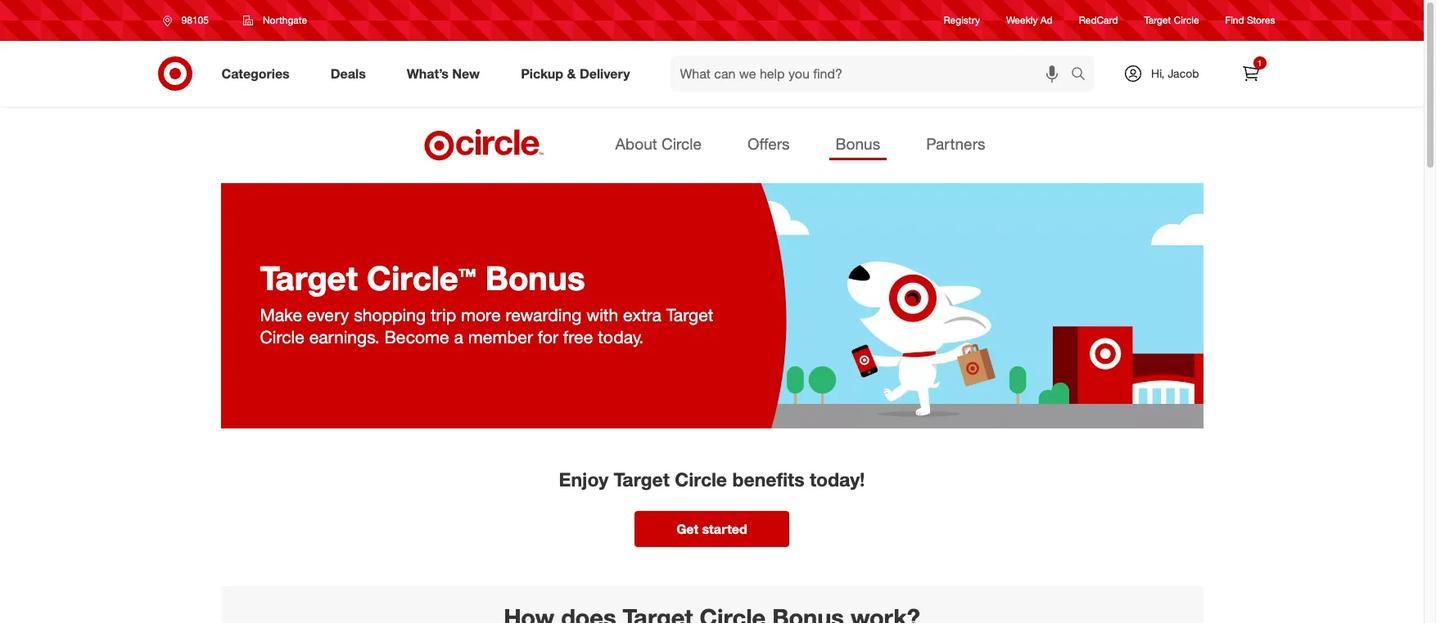 Task type: vqa. For each thing, say whether or not it's contained in the screenshot.
12
no



Task type: describe. For each thing, give the bounding box(es) containing it.
search button
[[1064, 56, 1103, 95]]

weekly ad link
[[1006, 13, 1053, 27]]

circle up get started
[[675, 468, 727, 491]]

trip
[[431, 304, 456, 326]]

1 horizontal spatial bonus
[[836, 134, 880, 153]]

circle down make
[[260, 326, 304, 348]]

become
[[384, 326, 449, 348]]

target circle ™ bonus make every shopping trip more rewarding with extra target circle earnings. become a member for free today.
[[260, 258, 713, 348]]

enjoy
[[559, 468, 609, 491]]

member
[[468, 326, 533, 348]]

What can we help you find? suggestions appear below search field
[[670, 56, 1075, 92]]

offers link
[[741, 129, 796, 161]]

hi,
[[1151, 66, 1165, 80]]

target circle
[[1144, 14, 1199, 27]]

search
[[1064, 67, 1103, 83]]

categories link
[[208, 56, 310, 92]]

target up every on the left of the page
[[260, 258, 358, 299]]

northgate button
[[232, 6, 318, 35]]

target right extra at the left of page
[[666, 304, 713, 326]]

registry link
[[944, 13, 980, 27]]

delivery
[[580, 65, 630, 82]]

redcard link
[[1079, 13, 1118, 27]]

categories
[[221, 65, 290, 82]]

extra
[[623, 304, 661, 326]]

find stores
[[1225, 14, 1275, 27]]

™
[[458, 261, 476, 298]]

weekly
[[1006, 14, 1038, 27]]

about
[[615, 134, 657, 153]]

98105 button
[[152, 6, 226, 35]]

jacob
[[1168, 66, 1199, 80]]

98105
[[181, 14, 209, 26]]

registry
[[944, 14, 980, 27]]

enjoy target circle benefits today!
[[559, 468, 865, 491]]

with
[[586, 304, 618, 326]]

for
[[538, 326, 558, 348]]

weekly ad
[[1006, 14, 1053, 27]]

redcard
[[1079, 14, 1118, 27]]

pickup & delivery
[[521, 65, 630, 82]]



Task type: locate. For each thing, give the bounding box(es) containing it.
circle for about circle
[[662, 134, 702, 153]]

benefits
[[732, 468, 805, 491]]

&
[[567, 65, 576, 82]]

find
[[1225, 14, 1244, 27]]

find stores link
[[1225, 13, 1275, 27]]

bonus link
[[829, 129, 887, 161]]

partners link
[[920, 129, 992, 161]]

what's new
[[407, 65, 480, 82]]

pickup
[[521, 65, 563, 82]]

ad
[[1041, 14, 1053, 27]]

today.
[[598, 326, 644, 348]]

0 vertical spatial bonus
[[836, 134, 880, 153]]

northgate
[[263, 14, 307, 26]]

circle
[[1174, 14, 1199, 27], [662, 134, 702, 153], [367, 258, 458, 299], [260, 326, 304, 348], [675, 468, 727, 491]]

target
[[1144, 14, 1171, 27], [260, 258, 358, 299], [666, 304, 713, 326], [614, 468, 670, 491]]

target circle logo image
[[422, 128, 547, 162]]

bonus inside target circle ™ bonus make every shopping trip more rewarding with extra target circle earnings. become a member for free today.
[[485, 258, 585, 299]]

make
[[260, 304, 302, 326]]

target up hi,
[[1144, 14, 1171, 27]]

shopping
[[354, 304, 426, 326]]

1 vertical spatial bonus
[[485, 258, 585, 299]]

circle right the about
[[662, 134, 702, 153]]

a
[[454, 326, 463, 348]]

about circle link
[[609, 129, 708, 161]]

offers
[[748, 134, 790, 153]]

about circle
[[615, 134, 702, 153]]

pickup & delivery link
[[507, 56, 651, 92]]

circle inside the about circle link
[[662, 134, 702, 153]]

stores
[[1247, 14, 1275, 27]]

get
[[676, 521, 699, 538]]

1
[[1257, 58, 1262, 68]]

started
[[702, 521, 747, 538]]

get started
[[676, 521, 747, 538]]

bonus up rewarding on the left of the page
[[485, 258, 585, 299]]

bonus
[[836, 134, 880, 153], [485, 258, 585, 299]]

new
[[452, 65, 480, 82]]

1 link
[[1233, 56, 1269, 92]]

today!
[[810, 468, 865, 491]]

target circle link
[[1144, 13, 1199, 27]]

0 horizontal spatial bonus
[[485, 258, 585, 299]]

what's new link
[[393, 56, 500, 92]]

earnings.
[[309, 326, 380, 348]]

more
[[461, 304, 501, 326]]

circle up shopping
[[367, 258, 458, 299]]

hi, jacob
[[1151, 66, 1199, 80]]

rewarding
[[506, 304, 582, 326]]

circle for target circle
[[1174, 14, 1199, 27]]

partners
[[926, 134, 985, 153]]

every
[[307, 304, 349, 326]]

what's
[[407, 65, 449, 82]]

circle for target circle ™ bonus make every shopping trip more rewarding with extra target circle earnings. become a member for free today.
[[367, 258, 458, 299]]

deals link
[[317, 56, 386, 92]]

get started link
[[634, 512, 789, 548]]

free
[[563, 326, 593, 348]]

circle inside target circle link
[[1174, 14, 1199, 27]]

bonus down what can we help you find? suggestions appear below "search field" on the top of page
[[836, 134, 880, 153]]

circle left find at the top right
[[1174, 14, 1199, 27]]

target right the enjoy
[[614, 468, 670, 491]]

deals
[[331, 65, 366, 82]]



